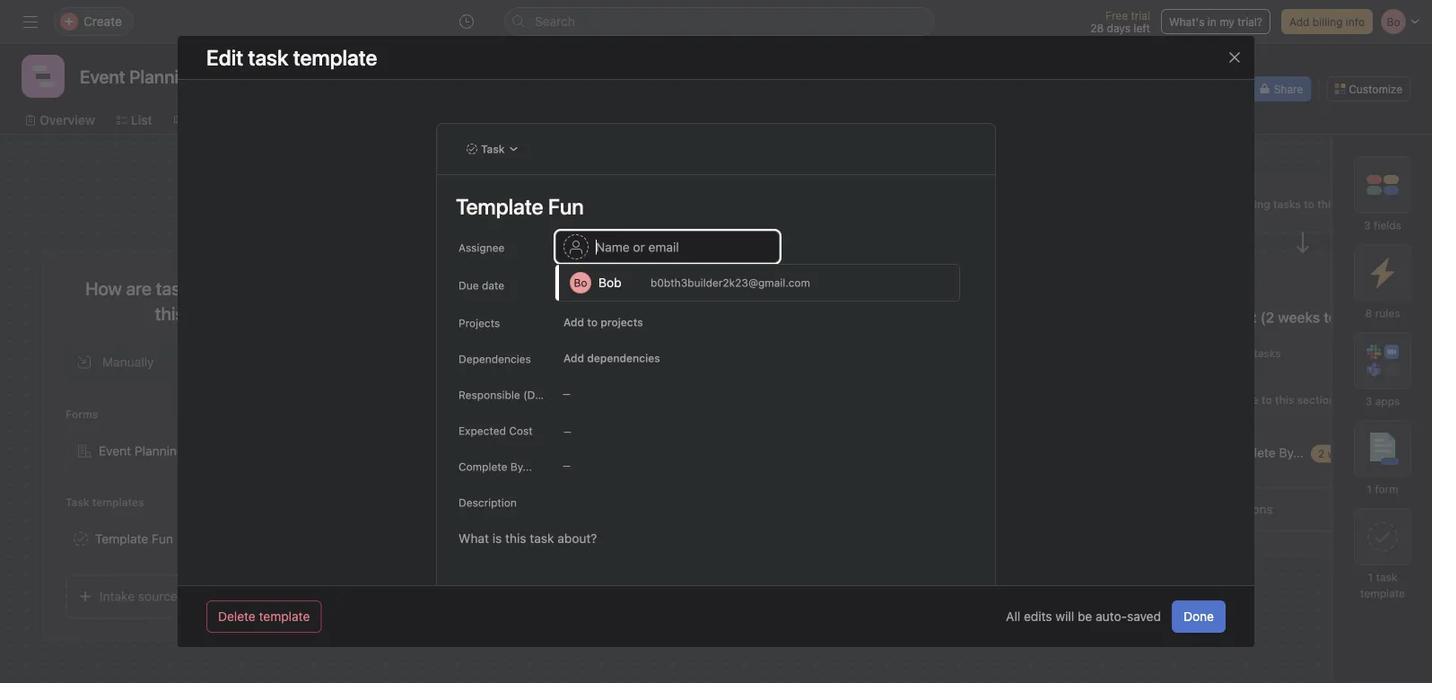 Task type: locate. For each thing, give the bounding box(es) containing it.
move for nearing event (2 weeks to go)
[[1231, 394, 1259, 406]]

1 horizontal spatial overview
[[432, 309, 494, 326]]

tasks for '1 month before event' button
[[834, 394, 862, 406]]

1 vertical spatial overview
[[432, 309, 494, 326]]

0 horizontal spatial section,
[[565, 394, 607, 406]]

bo
[[1173, 83, 1187, 95], [574, 276, 587, 289]]

0 vertical spatial by...
[[1279, 445, 1304, 460]]

1 horizontal spatial task
[[1377, 571, 1398, 583]]

2 do from the left
[[1342, 394, 1355, 406]]

info
[[1346, 15, 1365, 28]]

what
[[610, 394, 635, 406]]

task left templates
[[66, 496, 89, 508]]

1 horizontal spatial complete
[[1220, 445, 1276, 460]]

event left (2
[[1220, 309, 1257, 326]]

bo left bob
[[574, 276, 587, 289]]

being
[[203, 278, 248, 299]]

task up responsible (department)
[[520, 347, 542, 359]]

2 horizontal spatial section,
[[1298, 394, 1339, 406]]

3 move from the left
[[1231, 394, 1259, 406]]

add billing info button
[[1282, 9, 1373, 34]]

— left the what
[[563, 389, 571, 399]]

task
[[481, 143, 505, 155], [66, 496, 89, 508]]

add for add dependencies
[[564, 352, 584, 364]]

workflow
[[435, 113, 491, 127]]

what's in my trial?
[[1169, 15, 1263, 28]]

tasks
[[156, 278, 199, 299], [1254, 347, 1281, 359], [468, 394, 496, 406], [834, 394, 862, 406], [1201, 394, 1228, 406]]

due date
[[459, 279, 505, 292]]

1 this from the left
[[543, 394, 562, 406]]

tasks for set complete by... button
[[1201, 394, 1228, 406]]

0 vertical spatial —
[[563, 389, 571, 399]]

when inside when tasks move to this section, what should happen automatically?
[[435, 394, 465, 406]]

0 horizontal spatial move
[[499, 394, 527, 406]]

section, up '1 month before event' button
[[931, 394, 973, 406]]

1 horizontal spatial when
[[802, 394, 831, 406]]

event right before
[[1032, 447, 1060, 460]]

edit
[[206, 45, 243, 70]]

task down workflow
[[481, 143, 505, 155]]

1 vertical spatial task
[[1377, 571, 1398, 583]]

3 when from the left
[[1168, 394, 1198, 406]]

— button down add dependencies "button"
[[556, 381, 663, 407]]

when tasks move to this section, do this automatically: up '1 month before event' button
[[802, 394, 1011, 422]]

1 horizontal spatial by...
[[1279, 445, 1304, 460]]

task templates
[[66, 496, 144, 508]]

—
[[563, 389, 571, 399], [563, 460, 571, 471]]

to inside how are tasks being added to this project?
[[308, 278, 324, 299]]

do up the month
[[976, 394, 989, 406]]

1 horizontal spatial section
[[798, 282, 837, 295]]

automatically: for 1
[[802, 410, 875, 422]]

1 vertical spatial —
[[563, 460, 571, 471]]

bo down what's
[[1173, 83, 1187, 95]]

0 horizontal spatial do
[[976, 394, 989, 406]]

2 incomplete from the left
[[1195, 347, 1251, 359]]

when tasks move to this section, do this automatically: up 'set complete by...'
[[1168, 394, 1378, 422]]

list link
[[117, 110, 152, 130]]

to right added
[[308, 278, 324, 299]]

add down complete by...
[[466, 505, 489, 520]]

1 move from the left
[[499, 394, 527, 406]]

1 horizontal spatial move
[[865, 394, 893, 406]]

task inside button
[[481, 143, 505, 155]]

delete template
[[218, 609, 310, 624]]

this for set complete by... button
[[1275, 394, 1295, 406]]

auto-
[[1096, 609, 1127, 624]]

tasks inside when tasks move to this section, what should happen automatically?
[[468, 394, 496, 406]]

this up set complete by... button
[[1275, 394, 1295, 406]]

1 left dependencies
[[453, 347, 458, 359]]

add to projects button
[[556, 310, 651, 335]]

incomplete down projects
[[461, 347, 517, 359]]

complete inside button
[[1220, 445, 1276, 460]]

0 vertical spatial 3
[[1364, 219, 1371, 232]]

move down 2 incomplete tasks
[[1231, 394, 1259, 406]]

2 — from the top
[[563, 460, 571, 471]]

event inside '1 month before event' button
[[1032, 447, 1060, 460]]

1 horizontal spatial automatically:
[[1168, 410, 1241, 422]]

date
[[482, 279, 505, 292]]

2 — button from the top
[[556, 453, 663, 478]]

do for before
[[976, 394, 989, 406]]

do left 3 apps
[[1342, 394, 1355, 406]]

before
[[996, 447, 1029, 460]]

1 left form
[[1367, 483, 1372, 495]]

this
[[543, 394, 562, 406], [909, 394, 928, 406], [992, 394, 1011, 406], [1275, 394, 1295, 406], [1358, 394, 1378, 406]]

add to projects
[[564, 316, 643, 329]]

bob option
[[556, 265, 960, 301]]

1 do from the left
[[976, 394, 989, 406]]

1 incomplete from the left
[[461, 347, 517, 359]]

move inside when tasks move to this section, what should happen automatically?
[[499, 394, 527, 406]]

1 horizontal spatial set
[[1197, 445, 1217, 460]]

1 section, from the left
[[565, 394, 607, 406]]

when for nearing event (2 weeks to go)
[[1168, 394, 1198, 406]]

1 horizontal spatial template
[[1361, 587, 1405, 600]]

section, inside when tasks move to this section, what should happen automatically?
[[565, 394, 607, 406]]

3
[[1364, 219, 1371, 232], [1366, 395, 1373, 408]]

bo inside option
[[574, 276, 587, 289]]

apps
[[1376, 395, 1400, 408]]

0 horizontal spatial set
[[466, 450, 485, 464]]

1 horizontal spatial when tasks move to this section, do this automatically:
[[1168, 394, 1378, 422]]

done button
[[1172, 600, 1226, 633]]

form
[[1375, 483, 1399, 495]]

section, for nearing event (2 weeks to go)
[[1298, 394, 1339, 406]]

3 left apps
[[1366, 395, 1373, 408]]

1 section from the left
[[432, 282, 471, 295]]

1 month before event
[[952, 447, 1060, 460]]

edits
[[1024, 609, 1053, 624]]

1 vertical spatial event
[[1032, 447, 1060, 460]]

responsible (department)
[[459, 389, 592, 401]]

this for '1 month before event' button
[[909, 394, 928, 406]]

section, up set complete by... button
[[1298, 394, 1339, 406]]

search button
[[504, 7, 935, 36]]

add up the '(department)'
[[564, 352, 584, 364]]

added
[[252, 278, 304, 299]]

this up 1 month before event
[[992, 394, 1011, 406]]

task for task
[[481, 143, 505, 155]]

1
[[453, 347, 458, 359], [952, 447, 957, 460], [1367, 483, 1372, 495], [1368, 571, 1373, 583]]

dashboard link
[[534, 110, 613, 130]]

expected cost
[[459, 425, 533, 437]]

do
[[976, 394, 989, 406], [1342, 394, 1355, 406]]

1 when from the left
[[435, 394, 465, 406]]

days
[[1107, 22, 1131, 34]]

by...
[[1279, 445, 1304, 460], [511, 460, 532, 473]]

event planning test
[[99, 443, 212, 458]]

what's in my trial? button
[[1161, 9, 1271, 34]]

3 left fields
[[1364, 219, 1371, 232]]

(department)
[[523, 389, 592, 401]]

dependencies
[[587, 352, 660, 364]]

0 horizontal spatial by...
[[511, 460, 532, 473]]

move up automatically?
[[499, 394, 527, 406]]

automatically: for set
[[1168, 410, 1241, 422]]

when tasks move to this section, what should happen automatically?
[[435, 394, 673, 422]]

this up automatically?
[[543, 394, 562, 406]]

in
[[1208, 15, 1217, 28]]

1 horizontal spatial section,
[[931, 394, 973, 406]]

1 left the month
[[952, 447, 957, 460]]

1 vertical spatial 3
[[1366, 395, 1373, 408]]

0 vertical spatial overview
[[39, 113, 95, 127]]

incomplete right 2
[[1195, 347, 1251, 359]]

set for set complete by...
[[1197, 445, 1217, 460]]

2 automatically: from the left
[[1168, 410, 1241, 422]]

1 vertical spatial complete
[[459, 460, 508, 473]]

2 move from the left
[[865, 394, 893, 406]]

move for overview
[[499, 394, 527, 406]]

— button up add collaborators button
[[556, 453, 663, 478]]

add dependencies
[[564, 352, 660, 364]]

timeline image
[[32, 66, 54, 87]]

assignee
[[489, 450, 540, 464]]

1 down 1 form
[[1368, 571, 1373, 583]]

complete by...
[[459, 460, 532, 473]]

overview link
[[25, 110, 95, 130]]

overview down due
[[432, 309, 494, 326]]

3 for 3 apps
[[1366, 395, 1373, 408]]

0 vertical spatial event
[[1220, 309, 1257, 326]]

this up '1 month before event' button
[[909, 394, 928, 406]]

0 horizontal spatial event
[[1032, 447, 1060, 460]]

event inside nearing event (2 weeks to go) button
[[1220, 309, 1257, 326]]

1 automatically: from the left
[[802, 410, 875, 422]]

my
[[1220, 15, 1235, 28]]

automatically:
[[802, 410, 875, 422], [1168, 410, 1241, 422]]

1 vertical spatial task
[[66, 496, 89, 508]]

add for add collaborators
[[466, 505, 489, 520]]

1 inside button
[[952, 447, 957, 460]]

description
[[459, 496, 517, 509]]

task down form
[[1377, 571, 1398, 583]]

event
[[99, 443, 131, 458]]

4 this from the left
[[1275, 394, 1295, 406]]

to
[[308, 278, 324, 299], [1324, 309, 1338, 326], [587, 316, 598, 329], [530, 394, 540, 406], [896, 394, 906, 406], [1262, 394, 1273, 406]]

add inside button
[[564, 316, 584, 329]]

fun
[[152, 531, 173, 546]]

0 vertical spatial task
[[481, 143, 505, 155]]

0 vertical spatial complete
[[1220, 445, 1276, 460]]

2 horizontal spatial when
[[1168, 394, 1198, 406]]

2 this from the left
[[909, 394, 928, 406]]

section, left the what
[[565, 394, 607, 406]]

0 vertical spatial bo
[[1173, 83, 1187, 95]]

0 horizontal spatial template
[[259, 609, 310, 624]]

overview down timeline icon
[[39, 113, 95, 127]]

0 horizontal spatial complete
[[459, 460, 508, 473]]

0 horizontal spatial task
[[520, 347, 542, 359]]

0 vertical spatial — button
[[556, 381, 663, 407]]

task inside 1 task template
[[1377, 571, 1398, 583]]

0 horizontal spatial task
[[66, 496, 89, 508]]

1 inside 1 task template
[[1368, 571, 1373, 583]]

3 this from the left
[[992, 394, 1011, 406]]

1 horizontal spatial event
[[1220, 309, 1257, 326]]

add collaborators button
[[432, 491, 710, 535]]

to up automatically?
[[530, 394, 540, 406]]

complete
[[1220, 445, 1276, 460], [459, 460, 508, 473]]

bob
[[599, 275, 622, 290]]

0 horizontal spatial automatically:
[[802, 410, 875, 422]]

template fun button
[[66, 518, 344, 560]]

— button for complete by...
[[556, 453, 663, 478]]

— button
[[556, 381, 663, 407], [556, 453, 663, 478]]

collaborators
[[492, 505, 568, 520]]

0 horizontal spatial bo
[[574, 276, 587, 289]]

1 horizontal spatial bo
[[1173, 83, 1187, 95]]

None text field
[[75, 60, 242, 92]]

2 when tasks move to this section, do this automatically: from the left
[[1168, 394, 1378, 422]]

1 vertical spatial bo
[[574, 276, 587, 289]]

should
[[638, 394, 673, 406]]

1 — button from the top
[[556, 381, 663, 407]]

1 horizontal spatial task
[[481, 143, 505, 155]]

1 incomplete task
[[453, 347, 542, 359]]

this down go)
[[1358, 394, 1378, 406]]

template inside button
[[259, 609, 310, 624]]

0 horizontal spatial when tasks move to this section, do this automatically:
[[802, 394, 1011, 422]]

5 this from the left
[[1358, 394, 1378, 406]]

3 section, from the left
[[1298, 394, 1339, 406]]

1 horizontal spatial do
[[1342, 394, 1355, 406]]

incomplete for nearing event (2 weeks to go)
[[1195, 347, 1251, 359]]

1 when tasks move to this section, do this automatically: from the left
[[802, 394, 1011, 422]]

add left "projects"
[[564, 316, 584, 329]]

section,
[[565, 394, 607, 406], [931, 394, 973, 406], [1298, 394, 1339, 406]]

2 horizontal spatial move
[[1231, 394, 1259, 406]]

1 horizontal spatial incomplete
[[1195, 347, 1251, 359]]

add inside "button"
[[564, 352, 584, 364]]

messages
[[649, 113, 709, 127]]

0 horizontal spatial section
[[432, 282, 471, 295]]

trial?
[[1238, 15, 1263, 28]]

1 — from the top
[[563, 389, 571, 399]]

add for add to projects
[[564, 316, 584, 329]]

dashboard
[[548, 113, 613, 127]]

this inside when tasks move to this section, what should happen automatically?
[[543, 394, 562, 406]]

1 vertical spatial template
[[259, 609, 310, 624]]

move up '1 month before event' button
[[865, 394, 893, 406]]

when
[[435, 394, 465, 406], [802, 394, 831, 406], [1168, 394, 1198, 406]]

2 when from the left
[[802, 394, 831, 406]]

0 horizontal spatial when
[[435, 394, 465, 406]]

this for 'set assignee' button
[[543, 394, 562, 406]]

to up 'set complete by...'
[[1262, 394, 1273, 406]]

— up add collaborators button
[[563, 460, 571, 471]]

0 horizontal spatial incomplete
[[461, 347, 517, 359]]

1 vertical spatial — button
[[556, 453, 663, 478]]

add left billing
[[1290, 15, 1310, 28]]

assignee
[[459, 241, 505, 254]]

trial
[[1131, 9, 1151, 22]]

task for task templates
[[66, 496, 89, 508]]



Task type: vqa. For each thing, say whether or not it's contained in the screenshot.
Copy link Image to the top
no



Task type: describe. For each thing, give the bounding box(es) containing it.
overview button
[[432, 301, 710, 333]]

event planning test button
[[66, 430, 344, 472]]

1 for 1 month before event
[[952, 447, 957, 460]]

dependencies
[[459, 353, 531, 365]]

add for add billing info
[[1290, 15, 1310, 28]]

set assignee
[[466, 450, 540, 464]]

1 for 1 incomplete task
[[453, 347, 458, 359]]

task template
[[248, 45, 377, 70]]

how
[[85, 278, 122, 299]]

nearing
[[1164, 309, 1217, 326]]

projects
[[459, 317, 500, 329]]

done
[[1184, 609, 1214, 624]]

add to starred image
[[276, 69, 290, 83]]

all edits will be auto-saved
[[1006, 609, 1161, 624]]

bo inside button
[[1173, 83, 1187, 95]]

— for (department)
[[563, 389, 571, 399]]

0 vertical spatial template
[[1361, 587, 1405, 600]]

close image
[[1228, 50, 1242, 65]]

set for set assignee
[[466, 450, 485, 464]]

be
[[1078, 609, 1093, 624]]

bo button
[[1169, 78, 1191, 100]]

billing
[[1313, 15, 1343, 28]]

1 for 1 form
[[1367, 483, 1372, 495]]

0 horizontal spatial overview
[[39, 113, 95, 127]]

expected
[[459, 425, 506, 437]]

— for by...
[[563, 460, 571, 471]]

share
[[1274, 83, 1304, 95]]

delete
[[218, 609, 256, 624]]

go)
[[1341, 309, 1364, 326]]

share button
[[1252, 76, 1312, 101]]

0 vertical spatial task
[[520, 347, 542, 359]]

2 section from the left
[[798, 282, 837, 295]]

Template Name text field
[[448, 186, 974, 227]]

Name or email text field
[[556, 231, 780, 263]]

files
[[744, 113, 772, 127]]

1 month before event button
[[798, 431, 1076, 476]]

incomplete for overview
[[461, 347, 517, 359]]

what's
[[1169, 15, 1205, 28]]

do for by...
[[1342, 394, 1355, 406]]

are
[[126, 278, 152, 299]]

template fun
[[95, 531, 173, 546]]

will
[[1056, 609, 1075, 624]]

1 task template
[[1361, 571, 1405, 600]]

search
[[535, 14, 575, 29]]

to left "projects"
[[587, 316, 598, 329]]

happen
[[435, 410, 474, 422]]

manually
[[102, 355, 154, 369]]

responsible
[[459, 389, 520, 401]]

nearing event (2 weeks to go)
[[1164, 309, 1364, 326]]

3 for 3 fields
[[1364, 219, 1371, 232]]

add dependencies button
[[556, 346, 668, 371]]

task button
[[459, 136, 527, 162]]

saved
[[1127, 609, 1161, 624]]

overview inside 'button'
[[432, 309, 494, 326]]

rules
[[1376, 307, 1401, 320]]

delete template button
[[206, 600, 322, 633]]

to left go)
[[1324, 309, 1338, 326]]

cost
[[509, 425, 533, 437]]

all
[[1006, 609, 1021, 624]]

section, for overview
[[565, 394, 607, 406]]

to up '1 month before event' button
[[896, 394, 906, 406]]

2 section, from the left
[[931, 394, 973, 406]]

when tasks move to this section, do this automatically: for month
[[802, 394, 1011, 422]]

Expected Cost text field
[[556, 414, 771, 446]]

template
[[95, 531, 148, 546]]

how are tasks being added to this project?
[[85, 278, 324, 324]]

weeks
[[1278, 309, 1321, 326]]

3 apps
[[1366, 395, 1400, 408]]

workflow link
[[420, 110, 491, 130]]

1 for 1 task template
[[1368, 571, 1373, 583]]

(2
[[1261, 309, 1275, 326]]

left
[[1134, 22, 1151, 34]]

1 form
[[1367, 483, 1399, 495]]

2 incomplete tasks
[[1186, 347, 1281, 359]]

add billing info
[[1290, 15, 1365, 28]]

by... inside button
[[1279, 445, 1304, 460]]

free trial 28 days left
[[1091, 9, 1151, 34]]

set assignee button
[[432, 435, 710, 480]]

search list box
[[504, 7, 935, 36]]

b0bth3builder2k23@gmail.com
[[651, 276, 810, 289]]

1 vertical spatial by...
[[511, 460, 532, 473]]

list
[[131, 113, 152, 127]]

tasks for 'set assignee' button
[[468, 394, 496, 406]]

set complete by...
[[1197, 445, 1304, 460]]

add collaborators
[[466, 505, 568, 520]]

tasks inside how are tasks being added to this project?
[[156, 278, 199, 299]]

nearing event (2 weeks to go) button
[[1164, 301, 1433, 333]]

8 rules
[[1366, 307, 1401, 320]]

this project?
[[155, 303, 254, 324]]

planning
[[135, 443, 184, 458]]

to inside when tasks move to this section, what should happen automatically?
[[530, 394, 540, 406]]

test
[[188, 443, 212, 458]]

free
[[1106, 9, 1128, 22]]

files link
[[730, 110, 772, 130]]

automatically?
[[477, 410, 553, 422]]

projects
[[601, 316, 643, 329]]

templates
[[92, 496, 144, 508]]

fields
[[1374, 219, 1402, 232]]

messages link
[[634, 110, 709, 130]]

due
[[459, 279, 479, 292]]

28
[[1091, 22, 1104, 34]]

— button for responsible (department)
[[556, 381, 663, 407]]

when for overview
[[435, 394, 465, 406]]

when tasks move to this section, do this automatically: for complete
[[1168, 394, 1378, 422]]

edit task template
[[206, 45, 377, 70]]

3 fields
[[1364, 219, 1402, 232]]



